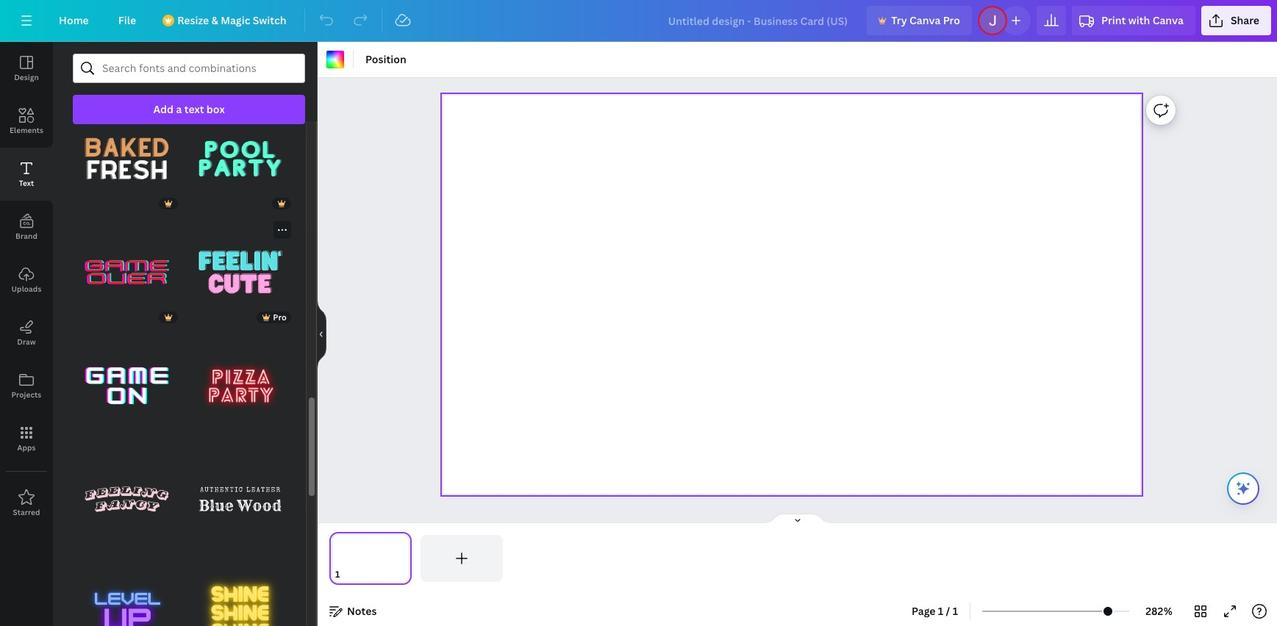 Task type: vqa. For each thing, say whether or not it's contained in the screenshot.
Learn more button
no



Task type: locate. For each thing, give the bounding box(es) containing it.
starred
[[13, 508, 40, 518]]

1 right /
[[953, 605, 959, 619]]

0 vertical spatial pro
[[944, 13, 961, 27]]

projects
[[11, 390, 41, 400]]

group
[[73, 105, 181, 213], [186, 105, 294, 213], [73, 210, 181, 326], [73, 324, 181, 440], [186, 324, 294, 440]]

/
[[946, 605, 951, 619]]

projects button
[[0, 360, 53, 413]]

elements
[[9, 125, 43, 135]]

canva inside dropdown button
[[1153, 13, 1184, 27]]

0 horizontal spatial 1
[[939, 605, 944, 619]]

1 vertical spatial pro
[[273, 312, 287, 323]]

a
[[176, 102, 182, 116]]

canva
[[910, 13, 941, 27], [1153, 13, 1184, 27]]

&
[[211, 13, 218, 27]]

1 left /
[[939, 605, 944, 619]]

brand
[[15, 231, 37, 241]]

text
[[184, 102, 204, 116]]

pro
[[944, 13, 961, 27], [273, 312, 287, 323]]

add a text box button
[[73, 95, 305, 124]]

add a text box
[[153, 102, 225, 116]]

1 horizontal spatial 1
[[953, 605, 959, 619]]

canva right 'with'
[[1153, 13, 1184, 27]]

draw
[[17, 337, 36, 347]]

draw button
[[0, 307, 53, 360]]

0 horizontal spatial canva
[[910, 13, 941, 27]]

pro right try
[[944, 13, 961, 27]]

Design title text field
[[657, 6, 862, 35]]

resize & magic switch button
[[154, 6, 298, 35]]

canva right try
[[910, 13, 941, 27]]

resize
[[177, 13, 209, 27]]

pro left hide image
[[273, 312, 287, 323]]

design button
[[0, 42, 53, 95]]

282% button
[[1136, 600, 1184, 624]]

print with canva button
[[1073, 6, 1196, 35]]

1 canva from the left
[[910, 13, 941, 27]]

hide pages image
[[762, 513, 833, 525]]

1 horizontal spatial pro
[[944, 13, 961, 27]]

apps
[[17, 443, 36, 453]]

0 horizontal spatial pro
[[273, 312, 287, 323]]

pro inside pro group
[[273, 312, 287, 323]]

uploads button
[[0, 254, 53, 307]]

home link
[[47, 6, 101, 35]]

uploads
[[11, 284, 42, 294]]

page
[[912, 605, 936, 619]]

1 horizontal spatial canva
[[1153, 13, 1184, 27]]

pro inside try canva pro button
[[944, 13, 961, 27]]

canva inside button
[[910, 13, 941, 27]]

resize & magic switch
[[177, 13, 287, 27]]

2 canva from the left
[[1153, 13, 1184, 27]]

1
[[939, 605, 944, 619], [953, 605, 959, 619]]

elements button
[[0, 95, 53, 148]]



Task type: describe. For each thing, give the bounding box(es) containing it.
hide image
[[317, 299, 327, 370]]

share button
[[1202, 6, 1272, 35]]

main menu bar
[[0, 0, 1278, 42]]

text button
[[0, 148, 53, 201]]

canva assistant image
[[1235, 480, 1253, 498]]

try canva pro button
[[867, 6, 973, 35]]

try
[[892, 13, 908, 27]]

position
[[366, 52, 407, 66]]

apps button
[[0, 413, 53, 466]]

1 1 from the left
[[939, 605, 944, 619]]

position button
[[360, 48, 412, 71]]

2 1 from the left
[[953, 605, 959, 619]]

home
[[59, 13, 89, 27]]

design
[[14, 72, 39, 82]]

notes
[[347, 605, 377, 619]]

page 1 image
[[330, 536, 412, 583]]

#ffffff image
[[327, 51, 344, 68]]

try canva pro
[[892, 13, 961, 27]]

switch
[[253, 13, 287, 27]]

file
[[118, 13, 136, 27]]

side panel tab list
[[0, 42, 53, 530]]

add
[[153, 102, 174, 116]]

brand button
[[0, 201, 53, 254]]

page 1 / 1
[[912, 605, 959, 619]]

with
[[1129, 13, 1151, 27]]

magic
[[221, 13, 250, 27]]

print with canva
[[1102, 13, 1184, 27]]

Page title text field
[[346, 568, 352, 583]]

share
[[1231, 13, 1260, 27]]

282%
[[1146, 605, 1173, 619]]

notes button
[[324, 600, 383, 624]]

pro group
[[186, 219, 294, 326]]

starred button
[[0, 477, 53, 530]]

file button
[[106, 6, 148, 35]]

text
[[19, 178, 34, 188]]

print
[[1102, 13, 1127, 27]]

box
[[207, 102, 225, 116]]

Search fonts and combinations search field
[[102, 54, 276, 82]]



